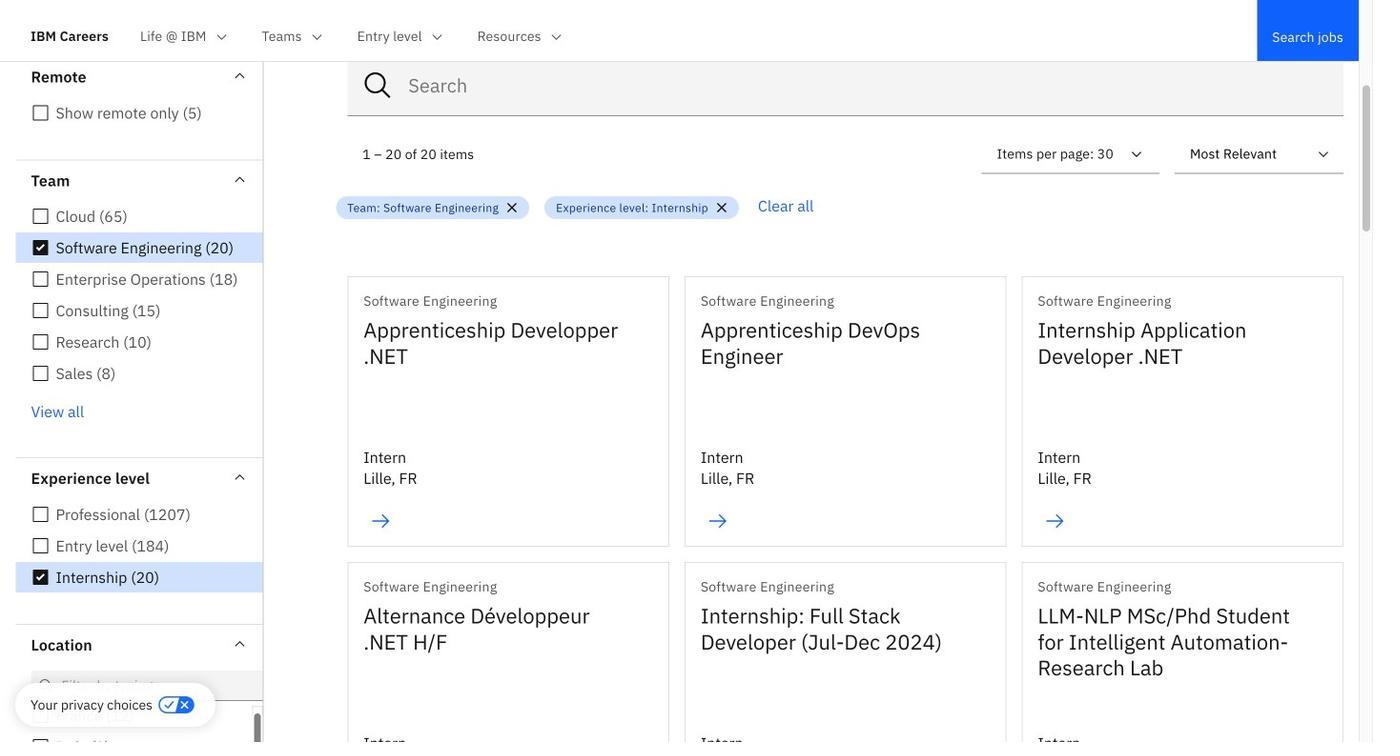 Task type: locate. For each thing, give the bounding box(es) containing it.
your privacy choices element
[[31, 695, 153, 716]]



Task type: vqa. For each thing, say whether or not it's contained in the screenshot.
Let's talk element
no



